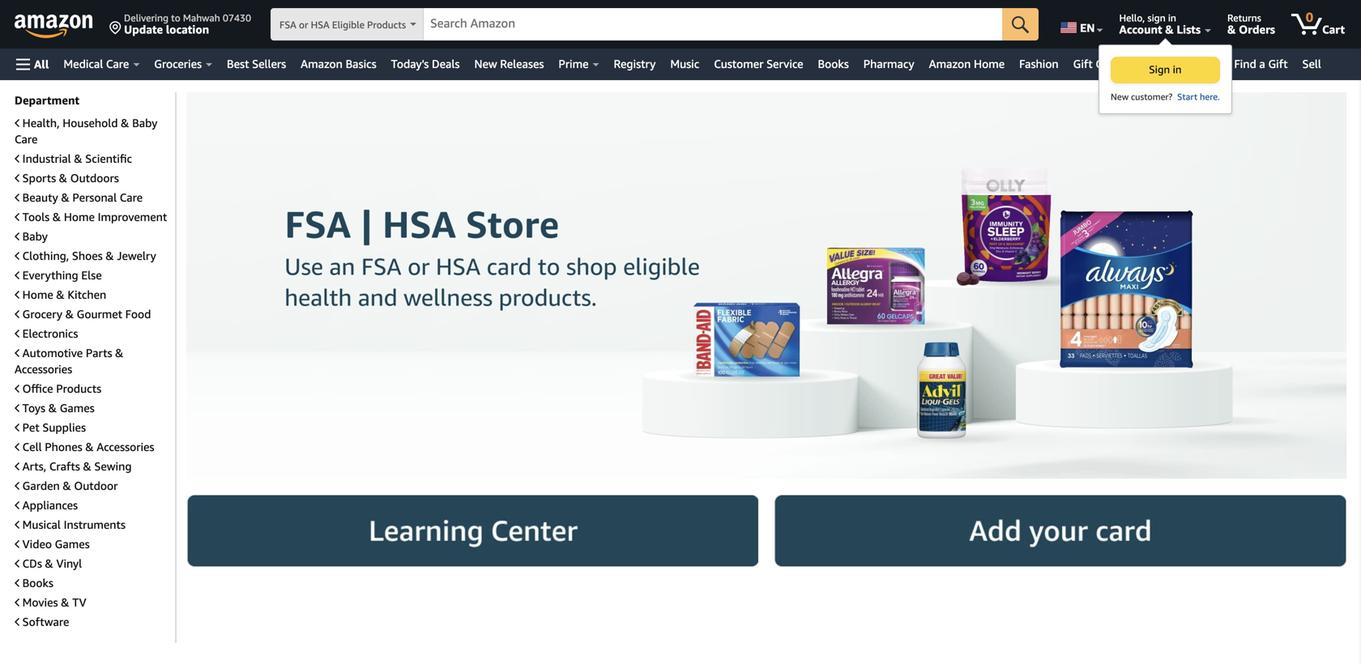 Task type: locate. For each thing, give the bounding box(es) containing it.
& left tv
[[61, 596, 69, 609]]

health, household & baby care
[[15, 116, 157, 146]]

& for outdoors
[[59, 171, 67, 185]]

garden
[[22, 479, 60, 493]]

1 amazon from the left
[[301, 57, 343, 70]]

use your fsa or hsa card on amazon image
[[186, 92, 1347, 479]]

& for tv
[[61, 596, 69, 609]]

amazon for amazon home
[[929, 57, 971, 70]]

1 horizontal spatial new
[[1111, 92, 1129, 102]]

video
[[22, 538, 52, 551]]

products
[[367, 19, 406, 30], [56, 382, 101, 395]]

& down sports & outdoors link
[[61, 191, 69, 204]]

care down health,
[[15, 132, 38, 146]]

2 gift from the left
[[1268, 57, 1288, 70]]

start
[[1177, 92, 1198, 102]]

care
[[106, 57, 129, 70], [15, 132, 38, 146], [120, 191, 143, 204]]

& for outdoor
[[63, 479, 71, 493]]

movies
[[22, 596, 58, 609]]

books up movies
[[22, 576, 53, 590]]

1 vertical spatial books link
[[15, 576, 53, 590]]

luxury stores link
[[1142, 53, 1227, 75]]

accessories
[[15, 363, 72, 376], [97, 440, 154, 454]]

& right parts
[[115, 346, 124, 360]]

accessories up sewing
[[97, 440, 154, 454]]

accessories inside "automotive parts & accessories"
[[15, 363, 72, 376]]

1 vertical spatial books
[[22, 576, 53, 590]]

new left customer?
[[1111, 92, 1129, 102]]

0 vertical spatial accessories
[[15, 363, 72, 376]]

here.
[[1200, 92, 1220, 102]]

musical
[[22, 518, 61, 531]]

releases
[[500, 57, 544, 70]]

en
[[1080, 21, 1095, 34]]

& down 'home & kitchen'
[[65, 307, 74, 321]]

accessories down automotive
[[15, 363, 72, 376]]

shoes
[[72, 249, 103, 263]]

& left orders
[[1227, 23, 1236, 36]]

games
[[60, 401, 95, 415], [55, 538, 90, 551]]

clothing, shoes & jewelry
[[22, 249, 156, 263]]

everything else
[[22, 269, 102, 282]]

navigation navigation
[[0, 0, 1361, 122]]

0 vertical spatial books
[[818, 57, 849, 70]]

0 vertical spatial new
[[474, 57, 497, 70]]

0 vertical spatial home
[[974, 57, 1005, 70]]

1 horizontal spatial baby
[[132, 116, 157, 130]]

& for orders
[[1227, 23, 1236, 36]]

medical
[[64, 57, 103, 70]]

amazon right pharmacy on the top of page
[[929, 57, 971, 70]]

1 vertical spatial care
[[15, 132, 38, 146]]

1 vertical spatial new
[[1111, 92, 1129, 102]]

industrial & scientific link
[[15, 152, 132, 165]]

0 horizontal spatial accessories
[[15, 363, 72, 376]]

sign in
[[1149, 63, 1182, 76]]

cell
[[22, 440, 42, 454]]

baby down tools
[[22, 230, 48, 243]]

1 vertical spatial home
[[64, 210, 95, 224]]

toys & games link
[[15, 401, 95, 415]]

new for new customer? start here.
[[1111, 92, 1129, 102]]

books link right service
[[811, 53, 856, 75]]

0 vertical spatial products
[[367, 19, 406, 30]]

2 vertical spatial home
[[22, 288, 53, 301]]

books
[[818, 57, 849, 70], [22, 576, 53, 590]]

clothing, shoes & jewelry link
[[15, 249, 156, 263]]

& for gourmet
[[65, 307, 74, 321]]

care inside navigation navigation
[[106, 57, 129, 70]]

& inside "automotive parts & accessories"
[[115, 346, 124, 360]]

games up supplies
[[60, 401, 95, 415]]

new
[[474, 57, 497, 70], [1111, 92, 1129, 102]]

cards
[[1096, 57, 1124, 70]]

2 amazon from the left
[[929, 57, 971, 70]]

amazon down hsa
[[301, 57, 343, 70]]

beauty & personal care link
[[15, 191, 143, 204]]

customer service link
[[707, 53, 811, 75]]

new releases link
[[467, 53, 551, 75]]

grocery & gourmet food
[[22, 307, 151, 321]]

deals
[[432, 57, 460, 70]]

arts, crafts & sewing
[[22, 460, 132, 473]]

mahwah
[[183, 12, 220, 23]]

& inside returns & orders
[[1227, 23, 1236, 36]]

2 vertical spatial care
[[120, 191, 143, 204]]

1 horizontal spatial amazon
[[929, 57, 971, 70]]

& right household on the top left
[[121, 116, 129, 130]]

& down 'crafts' on the bottom left of the page
[[63, 479, 71, 493]]

& down industrial & scientific link
[[59, 171, 67, 185]]

automotive parts & accessories link
[[15, 346, 124, 376]]

1 gift from the left
[[1073, 57, 1093, 70]]

1 vertical spatial products
[[56, 382, 101, 395]]

scientific
[[85, 152, 132, 165]]

care inside "health, household & baby care"
[[15, 132, 38, 146]]

& right tools
[[53, 210, 61, 224]]

best sellers link
[[220, 53, 293, 75]]

&
[[1165, 23, 1174, 36], [1227, 23, 1236, 36], [121, 116, 129, 130], [74, 152, 82, 165], [59, 171, 67, 185], [61, 191, 69, 204], [53, 210, 61, 224], [106, 249, 114, 263], [56, 288, 65, 301], [65, 307, 74, 321], [115, 346, 124, 360], [48, 401, 57, 415], [85, 440, 94, 454], [83, 460, 91, 473], [63, 479, 71, 493], [45, 557, 53, 570], [61, 596, 69, 609]]

0 horizontal spatial gift
[[1073, 57, 1093, 70]]

account
[[1119, 23, 1162, 36]]

instruments
[[64, 518, 126, 531]]

vinyl
[[56, 557, 82, 570]]

improvement
[[98, 210, 167, 224]]

else
[[81, 269, 102, 282]]

games down musical instruments
[[55, 538, 90, 551]]

0 vertical spatial care
[[106, 57, 129, 70]]

sellers
[[252, 57, 286, 70]]

music
[[670, 57, 699, 70]]

2 horizontal spatial home
[[974, 57, 1005, 70]]

None submit
[[1002, 8, 1039, 41]]

baby inside "health, household & baby care"
[[132, 116, 157, 130]]

books right service
[[818, 57, 849, 70]]

health,
[[22, 116, 60, 130]]

& down everything else
[[56, 288, 65, 301]]

account & lists
[[1119, 23, 1201, 36]]

Search Amazon text field
[[424, 9, 1002, 40]]

all button
[[9, 49, 56, 80]]

1 vertical spatial baby
[[22, 230, 48, 243]]

home & kitchen
[[22, 288, 106, 301]]

gift right the a
[[1268, 57, 1288, 70]]

1 vertical spatial accessories
[[97, 440, 154, 454]]

care right medical
[[106, 57, 129, 70]]

books link
[[811, 53, 856, 75], [15, 576, 53, 590]]

movies & tv
[[22, 596, 86, 609]]

1 horizontal spatial products
[[367, 19, 406, 30]]

new left releases
[[474, 57, 497, 70]]

1 horizontal spatial books link
[[811, 53, 856, 75]]

care up improvement
[[120, 191, 143, 204]]

arts, crafts & sewing link
[[15, 460, 132, 473]]

parts
[[86, 346, 112, 360]]

office
[[22, 382, 53, 395]]

musical instruments link
[[15, 518, 126, 531]]

& for personal
[[61, 191, 69, 204]]

products right eligible
[[367, 19, 406, 30]]

basics
[[346, 57, 376, 70]]

amazon for amazon basics
[[301, 57, 343, 70]]

all
[[34, 58, 49, 71]]

home down beauty & personal care link
[[64, 210, 95, 224]]

1 horizontal spatial gift
[[1268, 57, 1288, 70]]

& inside "health, household & baby care"
[[121, 116, 129, 130]]

fashion link
[[1012, 53, 1066, 75]]

software link
[[15, 615, 69, 629]]

everything else link
[[15, 269, 102, 282]]

0 vertical spatial baby
[[132, 116, 157, 130]]

amazon home
[[929, 57, 1005, 70]]

& for vinyl
[[45, 557, 53, 570]]

sign
[[1148, 12, 1166, 23]]

supplies
[[42, 421, 86, 434]]

cart
[[1322, 23, 1345, 36]]

home
[[974, 57, 1005, 70], [64, 210, 95, 224], [22, 288, 53, 301]]

& right cds
[[45, 557, 53, 570]]

0 horizontal spatial amazon
[[301, 57, 343, 70]]

home up grocery
[[22, 288, 53, 301]]

0 horizontal spatial new
[[474, 57, 497, 70]]

& up sports & outdoors on the top
[[74, 152, 82, 165]]

1 vertical spatial games
[[55, 538, 90, 551]]

accessories for automotive parts & accessories
[[15, 363, 72, 376]]

home left fashion
[[974, 57, 1005, 70]]

1 horizontal spatial accessories
[[97, 440, 154, 454]]

0 horizontal spatial products
[[56, 382, 101, 395]]

& left lists
[[1165, 23, 1174, 36]]

best
[[227, 57, 249, 70]]

& for scientific
[[74, 152, 82, 165]]

movies & tv link
[[15, 596, 86, 609]]

products up toys & games
[[56, 382, 101, 395]]

toys
[[22, 401, 45, 415]]

1 horizontal spatial books
[[818, 57, 849, 70]]

trending categories image
[[186, 583, 1347, 664]]

books link down cds
[[15, 576, 53, 590]]

baby right household on the top left
[[132, 116, 157, 130]]

cds
[[22, 557, 42, 570]]

& right toys
[[48, 401, 57, 415]]

video games link
[[15, 538, 90, 551]]

location
[[166, 23, 209, 36]]

beauty & personal care
[[22, 191, 143, 204]]

start here. link
[[1175, 92, 1220, 102]]

electronics
[[22, 327, 78, 340]]

gift left cards
[[1073, 57, 1093, 70]]



Task type: vqa. For each thing, say whether or not it's contained in the screenshot.
Shoes
yes



Task type: describe. For each thing, give the bounding box(es) containing it.
orders
[[1239, 23, 1275, 36]]

grocery & gourmet food link
[[15, 307, 151, 321]]

home & kitchen link
[[15, 288, 106, 301]]

pharmacy link
[[856, 53, 922, 75]]

jewelry
[[117, 249, 156, 263]]

0 horizontal spatial home
[[22, 288, 53, 301]]

lists
[[1177, 23, 1201, 36]]

add your card image
[[774, 495, 1346, 567]]

garden & outdoor
[[22, 479, 118, 493]]

sell link
[[1295, 53, 1329, 75]]

0 horizontal spatial books
[[22, 576, 53, 590]]

prime
[[559, 57, 589, 70]]

none submit inside fsa or hsa eligible products search box
[[1002, 8, 1039, 41]]

pet supplies
[[22, 421, 86, 434]]

garden & outdoor link
[[15, 479, 118, 493]]

hsa
[[311, 19, 330, 30]]

gift inside gift cards link
[[1073, 57, 1093, 70]]

automotive parts & accessories
[[15, 346, 124, 376]]

& for home
[[53, 210, 61, 224]]

new releases
[[474, 57, 544, 70]]

learning center image
[[186, 495, 758, 567]]

gift cards link
[[1066, 53, 1142, 75]]

update
[[124, 23, 163, 36]]

home inside navigation navigation
[[974, 57, 1005, 70]]

gourmet
[[77, 307, 122, 321]]

clothing,
[[22, 249, 69, 263]]

1 horizontal spatial home
[[64, 210, 95, 224]]

arts,
[[22, 460, 46, 473]]

pharmacy
[[863, 57, 914, 70]]

fsa or hsa eligible products
[[280, 19, 406, 30]]

& right shoes
[[106, 249, 114, 263]]

or
[[299, 19, 308, 30]]

customer
[[714, 57, 764, 70]]

crafts
[[49, 460, 80, 473]]

books inside navigation navigation
[[818, 57, 849, 70]]

& for lists
[[1165, 23, 1174, 36]]

automotive
[[22, 346, 83, 360]]

today's deals link
[[384, 53, 467, 75]]

0 vertical spatial games
[[60, 401, 95, 415]]

gift inside find a gift link
[[1268, 57, 1288, 70]]

& down cell phones & accessories
[[83, 460, 91, 473]]

hello, sign in
[[1119, 12, 1176, 23]]

eligible
[[332, 19, 365, 30]]

registry
[[614, 57, 656, 70]]

food
[[125, 307, 151, 321]]

customer service
[[714, 57, 803, 70]]

fsa
[[280, 19, 296, 30]]

hello,
[[1119, 12, 1145, 23]]

appliances
[[22, 499, 78, 512]]

toys & games
[[22, 401, 95, 415]]

prime link
[[551, 53, 606, 75]]

luxury stores
[[1149, 57, 1220, 70]]

& for games
[[48, 401, 57, 415]]

cell phones & accessories link
[[15, 440, 154, 454]]

health, household & baby care link
[[15, 116, 157, 146]]

service
[[767, 57, 803, 70]]

0 horizontal spatial baby
[[22, 230, 48, 243]]

amazon basics
[[301, 57, 376, 70]]

1 vertical spatial in
[[1173, 63, 1182, 76]]

office products link
[[15, 382, 101, 395]]

find a gift link
[[1227, 53, 1295, 75]]

video games
[[22, 538, 90, 551]]

sports
[[22, 171, 56, 185]]

new customer? start here.
[[1111, 92, 1220, 102]]

amazon image
[[15, 15, 93, 39]]

accessories for cell phones & accessories
[[97, 440, 154, 454]]

0 vertical spatial books link
[[811, 53, 856, 75]]

sign
[[1149, 63, 1170, 76]]

en link
[[1051, 4, 1110, 45]]

returns & orders
[[1227, 12, 1275, 36]]

0
[[1306, 9, 1313, 25]]

software
[[22, 615, 69, 629]]

baby link
[[15, 230, 48, 243]]

& for kitchen
[[56, 288, 65, 301]]

registry link
[[606, 53, 663, 75]]

find a gift
[[1234, 57, 1288, 70]]

07430
[[223, 12, 251, 23]]

new for new releases
[[474, 57, 497, 70]]

products inside search box
[[367, 19, 406, 30]]

tools & home improvement
[[22, 210, 167, 224]]

0 horizontal spatial books link
[[15, 576, 53, 590]]

industrial
[[22, 152, 71, 165]]

today's deals
[[391, 57, 460, 70]]

returns
[[1227, 12, 1261, 23]]

sell
[[1302, 57, 1321, 70]]

tools & home improvement link
[[15, 210, 167, 224]]

FSA or HSA Eligible Products search field
[[271, 8, 1039, 42]]

& up arts, crafts & sewing
[[85, 440, 94, 454]]

medical care link
[[56, 53, 147, 75]]

appliances link
[[15, 499, 78, 512]]

household
[[63, 116, 118, 130]]

gift cards
[[1073, 57, 1124, 70]]

find
[[1234, 57, 1256, 70]]

medical care
[[64, 57, 129, 70]]

cds & vinyl link
[[15, 557, 82, 570]]

sports & outdoors link
[[15, 171, 119, 185]]

office products
[[22, 382, 101, 395]]

outdoor
[[74, 479, 118, 493]]

fashion
[[1019, 57, 1059, 70]]

outdoors
[[70, 171, 119, 185]]

0 vertical spatial in
[[1168, 12, 1176, 23]]

electronics link
[[15, 327, 78, 340]]

pet supplies link
[[15, 421, 86, 434]]



